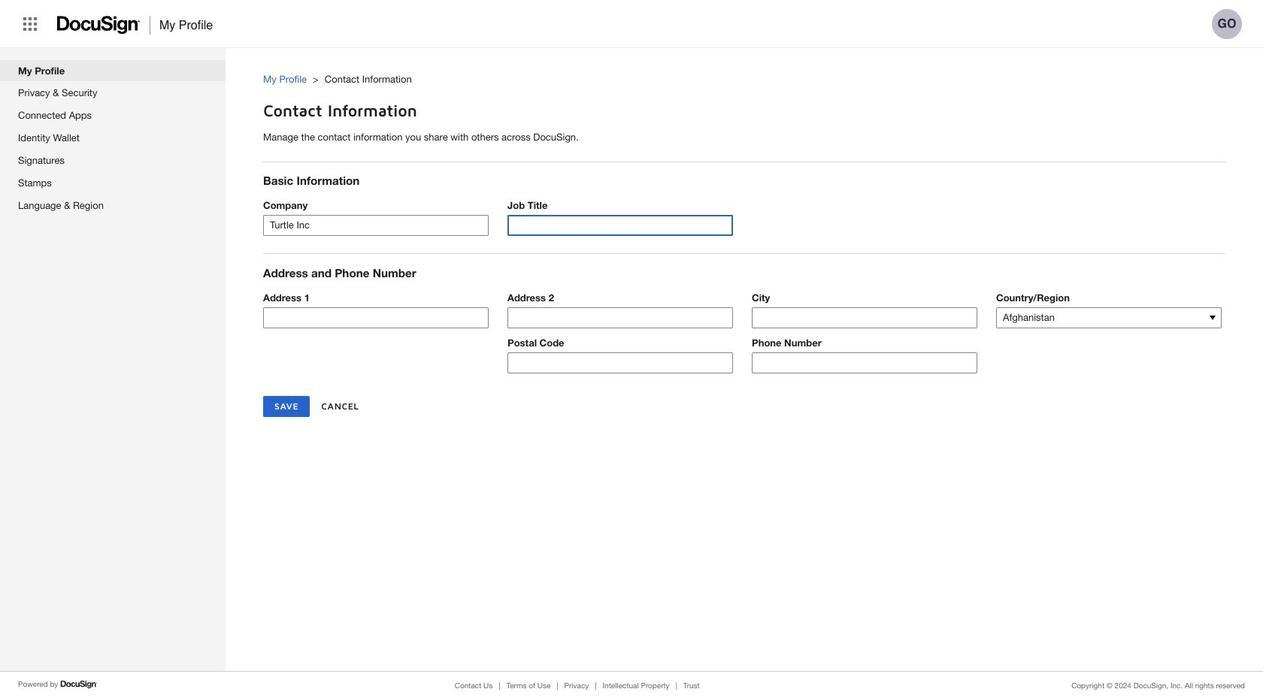 Task type: locate. For each thing, give the bounding box(es) containing it.
breadcrumb region
[[263, 58, 1264, 90]]

docusign image
[[57, 11, 141, 39], [60, 679, 98, 691]]

0 vertical spatial docusign image
[[57, 11, 141, 39]]

None text field
[[264, 216, 488, 236], [264, 308, 488, 328], [753, 308, 977, 328], [264, 216, 488, 236], [264, 308, 488, 328], [753, 308, 977, 328]]

None text field
[[508, 216, 733, 236], [508, 308, 733, 328], [508, 353, 733, 373], [753, 353, 977, 373], [508, 216, 733, 236], [508, 308, 733, 328], [508, 353, 733, 373], [753, 353, 977, 373]]



Task type: describe. For each thing, give the bounding box(es) containing it.
1 vertical spatial docusign image
[[60, 679, 98, 691]]



